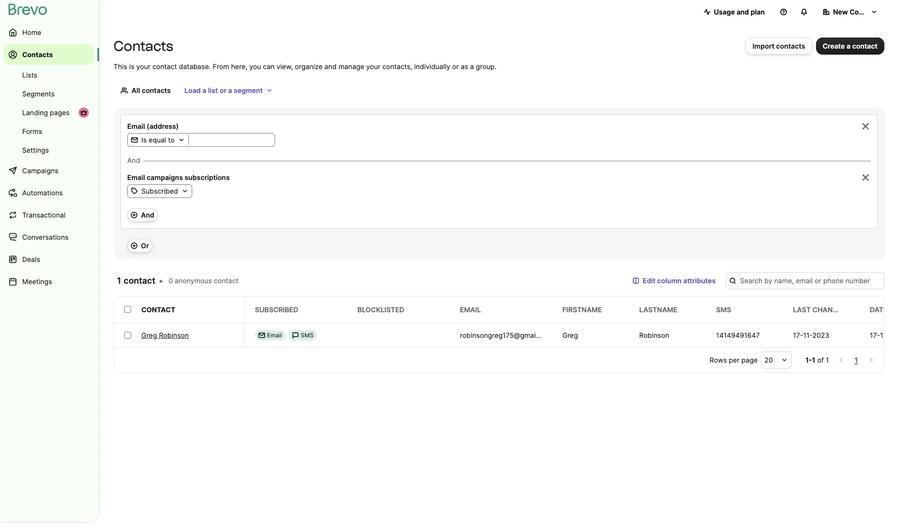 Task type: locate. For each thing, give the bounding box(es) containing it.
a left 'list'
[[202, 86, 206, 95]]

0 vertical spatial contacts
[[776, 42, 805, 50]]

contacts inside import contacts button
[[776, 42, 805, 50]]

11-
[[803, 331, 812, 340], [880, 331, 889, 340]]

0 horizontal spatial your
[[136, 62, 150, 71]]

2 greg from the left
[[562, 331, 578, 340]]

is equal to button
[[128, 135, 188, 145]]

attributes
[[683, 277, 716, 285]]

ad
[[889, 306, 898, 314]]

and left manage
[[324, 62, 337, 71]]

new
[[833, 8, 848, 16]]

1 horizontal spatial and
[[737, 8, 749, 16]]

1 vertical spatial and
[[141, 211, 154, 219]]

0 vertical spatial email
[[127, 122, 145, 131]]

1 vertical spatial and
[[324, 62, 337, 71]]

rows per page
[[710, 356, 758, 365]]

17-11-202
[[870, 331, 898, 340]]

1 vertical spatial email
[[127, 173, 145, 182]]

email campaigns subscriptions
[[127, 173, 230, 182]]

robinson down lastname
[[639, 331, 669, 340]]

1 horizontal spatial robinson
[[639, 331, 669, 340]]

greg
[[141, 331, 157, 340], [562, 331, 578, 340]]

0 horizontal spatial greg
[[141, 331, 157, 340]]

0 horizontal spatial and
[[324, 62, 337, 71]]

import contacts
[[752, 42, 805, 50]]

1 11- from the left
[[803, 331, 812, 340]]

campaigns link
[[3, 161, 94, 181]]

0 horizontal spatial 17-
[[793, 331, 803, 340]]

of
[[817, 356, 824, 365]]

contacts up the is
[[114, 38, 173, 54]]

11- for 2023
[[803, 331, 812, 340]]

17- left 2023
[[793, 331, 803, 340]]

1 contact + 0 anonymous contact
[[117, 276, 238, 286]]

automations link
[[3, 183, 94, 203]]

or right 'list'
[[220, 86, 226, 95]]

is
[[141, 136, 147, 144]]

1 horizontal spatial contacts
[[114, 38, 173, 54]]

(address)
[[147, 122, 179, 131]]

individually
[[414, 62, 450, 71]]

1 17- from the left
[[793, 331, 803, 340]]

contact
[[852, 42, 878, 50], [152, 62, 177, 71], [124, 276, 155, 286], [214, 277, 238, 285]]

greg down firstname
[[562, 331, 578, 340]]

changed
[[813, 306, 847, 314]]

greg for greg robinson
[[141, 331, 157, 340]]

1-1 of 1
[[805, 356, 829, 365]]

or left the as
[[452, 62, 459, 71]]

this is your contact database. from here, you can view, organize and manage your contacts, individually or as a group.
[[114, 62, 496, 71]]

contact right create
[[852, 42, 878, 50]]

manage
[[338, 62, 364, 71]]

17- left 202
[[870, 331, 880, 340]]

0 horizontal spatial 11-
[[803, 331, 812, 340]]

transactional link
[[3, 205, 94, 225]]

and inside button
[[141, 211, 154, 219]]

contacts right import
[[776, 42, 805, 50]]

0 horizontal spatial contacts
[[22, 50, 53, 59]]

lists link
[[3, 67, 94, 84]]

0 vertical spatial and
[[737, 8, 749, 16]]

greg down contact
[[141, 331, 157, 340]]

0 horizontal spatial contacts
[[142, 86, 171, 95]]

20
[[764, 356, 773, 365]]

and down the subscribed
[[141, 211, 154, 219]]

or
[[452, 62, 459, 71], [220, 86, 226, 95]]

greg for greg
[[562, 331, 578, 340]]

1 vertical spatial or
[[220, 86, 226, 95]]

and
[[737, 8, 749, 16], [324, 62, 337, 71]]

sms
[[716, 306, 731, 314], [301, 332, 314, 339]]

contacts right all
[[142, 86, 171, 95]]

left___rvooi image
[[80, 109, 87, 116]]

greg robinson
[[141, 331, 189, 340]]

pages
[[50, 108, 70, 117]]

17-
[[793, 331, 803, 340], [870, 331, 880, 340]]

1 horizontal spatial and
[[141, 211, 154, 219]]

1 horizontal spatial contacts
[[776, 42, 805, 50]]

plan
[[751, 8, 765, 16]]

contacts
[[776, 42, 805, 50], [142, 86, 171, 95]]

1 horizontal spatial 17-
[[870, 331, 880, 340]]

contacts
[[114, 38, 173, 54], [22, 50, 53, 59]]

contacts for import contacts
[[776, 42, 805, 50]]

robinson down contact
[[159, 331, 189, 340]]

subscriptions
[[185, 173, 230, 182]]

1 horizontal spatial greg
[[562, 331, 578, 340]]

0 horizontal spatial robinson
[[159, 331, 189, 340]]

contacts up lists
[[22, 50, 53, 59]]

2023
[[812, 331, 829, 340]]

this
[[114, 62, 127, 71]]

your right manage
[[366, 62, 380, 71]]

11- down date ad
[[880, 331, 889, 340]]

subscribed
[[255, 306, 298, 314]]

rows
[[710, 356, 727, 365]]

load a list or a segment
[[184, 86, 263, 95]]

view,
[[277, 62, 293, 71]]

20 button
[[761, 352, 792, 369]]

1 your from the left
[[136, 62, 150, 71]]

automations
[[22, 189, 63, 197]]

sms up 14149491647
[[716, 306, 731, 314]]

robinsongreg175@gmail.com
[[460, 331, 553, 340]]

campaigns
[[147, 173, 183, 182]]

1 horizontal spatial your
[[366, 62, 380, 71]]

contact right the anonymous
[[214, 277, 238, 285]]

0
[[169, 277, 173, 285]]

Search by name, email or phone number search field
[[726, 272, 884, 290]]

2 17- from the left
[[870, 331, 880, 340]]

1-
[[805, 356, 812, 365]]

sms right left___c25ys icon
[[301, 332, 314, 339]]

email right left___c25ys image
[[267, 332, 282, 339]]

and
[[127, 156, 140, 165], [141, 211, 154, 219]]

0 horizontal spatial sms
[[301, 332, 314, 339]]

a right create
[[847, 42, 850, 50]]

email
[[460, 306, 481, 314]]

contacts for all contacts
[[142, 86, 171, 95]]

edit
[[643, 277, 656, 285]]

1 horizontal spatial 11-
[[880, 331, 889, 340]]

deals
[[22, 255, 40, 264]]

and down is equal to button
[[127, 156, 140, 165]]

email up is
[[127, 122, 145, 131]]

email up the subscribed
[[127, 173, 145, 182]]

organize
[[295, 62, 323, 71]]

landing
[[22, 108, 48, 117]]

you
[[249, 62, 261, 71]]

1 vertical spatial contacts
[[142, 86, 171, 95]]

1 horizontal spatial or
[[452, 62, 459, 71]]

list
[[208, 86, 218, 95]]

edit column attributes button
[[626, 272, 723, 290]]

lastname
[[639, 306, 677, 314]]

a
[[847, 42, 850, 50], [470, 62, 474, 71], [202, 86, 206, 95], [228, 86, 232, 95]]

equal
[[149, 136, 166, 144]]

0 horizontal spatial and
[[127, 156, 140, 165]]

or inside button
[[220, 86, 226, 95]]

1 greg from the left
[[141, 331, 157, 340]]

campaigns
[[22, 167, 58, 175]]

2 your from the left
[[366, 62, 380, 71]]

1
[[117, 276, 122, 286], [812, 356, 815, 365], [826, 356, 829, 365], [855, 356, 858, 365]]

load a list or a segment button
[[178, 82, 280, 99]]

date
[[870, 306, 888, 314]]

1 horizontal spatial sms
[[716, 306, 731, 314]]

and left plan
[[737, 8, 749, 16]]

0 vertical spatial or
[[452, 62, 459, 71]]

2 11- from the left
[[880, 331, 889, 340]]

11- up the 1- on the bottom right
[[803, 331, 812, 340]]

0 horizontal spatial or
[[220, 86, 226, 95]]

your right the is
[[136, 62, 150, 71]]

email
[[127, 122, 145, 131], [127, 173, 145, 182], [267, 332, 282, 339]]



Task type: vqa. For each thing, say whether or not it's contained in the screenshot.
Ads
no



Task type: describe. For each thing, give the bounding box(es) containing it.
subscribed
[[141, 187, 178, 196]]

17-11-2023
[[793, 331, 829, 340]]

edit column attributes
[[643, 277, 716, 285]]

contact
[[141, 306, 175, 314]]

17- for 17-11-202
[[870, 331, 880, 340]]

2 robinson from the left
[[639, 331, 669, 340]]

a right the as
[[470, 62, 474, 71]]

or button
[[127, 239, 152, 253]]

settings link
[[3, 142, 94, 159]]

2 vertical spatial email
[[267, 332, 282, 339]]

subscribed button
[[128, 186, 192, 196]]

column
[[657, 277, 682, 285]]

usage
[[714, 8, 735, 16]]

import contacts button
[[745, 38, 812, 55]]

0 vertical spatial and
[[127, 156, 140, 165]]

conversations
[[22, 233, 68, 242]]

create a contact button
[[816, 38, 884, 55]]

lists
[[22, 71, 37, 79]]

email for email campaigns subscriptions
[[127, 173, 145, 182]]

deals link
[[3, 249, 94, 270]]

contact inside create a contact button
[[852, 42, 878, 50]]

per
[[729, 356, 740, 365]]

forms link
[[3, 123, 94, 140]]

database.
[[179, 62, 211, 71]]

greg robinson link
[[141, 331, 189, 341]]

date ad
[[870, 306, 898, 314]]

group.
[[476, 62, 496, 71]]

contact inside 1 contact + 0 anonymous contact
[[214, 277, 238, 285]]

conversations link
[[3, 227, 94, 248]]

email for email (address)
[[127, 122, 145, 131]]

create a contact
[[823, 42, 878, 50]]

load
[[184, 86, 201, 95]]

home
[[22, 28, 41, 37]]

segments
[[22, 90, 55, 98]]

anonymous
[[175, 277, 212, 285]]

here,
[[231, 62, 247, 71]]

and button
[[127, 208, 158, 222]]

contacts link
[[3, 44, 94, 65]]

email (address)
[[127, 122, 179, 131]]

last
[[793, 306, 811, 314]]

1 vertical spatial sms
[[301, 332, 314, 339]]

+
[[159, 277, 163, 285]]

is equal to
[[141, 136, 175, 144]]

settings
[[22, 146, 49, 155]]

blocklisted
[[357, 306, 404, 314]]

1 robinson from the left
[[159, 331, 189, 340]]

202
[[889, 331, 898, 340]]

contacts,
[[382, 62, 412, 71]]

1 inside 'button'
[[855, 356, 858, 365]]

usage and plan button
[[697, 3, 772, 20]]

firstname
[[562, 306, 602, 314]]

meetings link
[[3, 272, 94, 292]]

landing pages link
[[3, 104, 94, 121]]

last changed
[[793, 306, 847, 314]]

contact left +
[[124, 276, 155, 286]]

all
[[132, 86, 140, 95]]

import
[[752, 42, 774, 50]]

from
[[213, 62, 229, 71]]

segment
[[234, 86, 263, 95]]

page
[[741, 356, 758, 365]]

0 vertical spatial sms
[[716, 306, 731, 314]]

11- for 202
[[880, 331, 889, 340]]

or
[[141, 242, 149, 250]]

new company button
[[816, 3, 884, 20]]

is
[[129, 62, 134, 71]]

left___c25ys image
[[292, 332, 299, 339]]

can
[[263, 62, 275, 71]]

and inside button
[[737, 8, 749, 16]]

home link
[[3, 22, 94, 43]]

17- for 17-11-2023
[[793, 331, 803, 340]]

landing pages
[[22, 108, 70, 117]]

all contacts
[[132, 86, 171, 95]]

a right 'list'
[[228, 86, 232, 95]]

usage and plan
[[714, 8, 765, 16]]

left___c25ys image
[[258, 332, 265, 339]]

forms
[[22, 127, 42, 136]]

contact up 'all contacts'
[[152, 62, 177, 71]]

new company
[[833, 8, 881, 16]]

transactional
[[22, 211, 65, 219]]

meetings
[[22, 278, 52, 286]]



